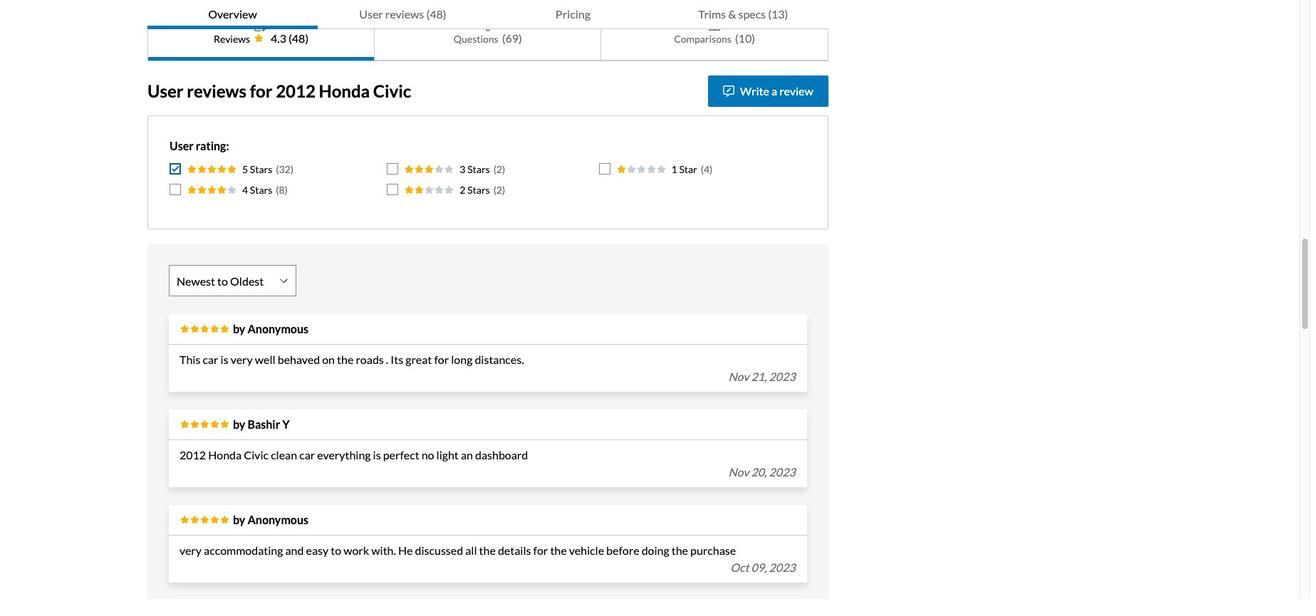 Task type: describe. For each thing, give the bounding box(es) containing it.
this car is very well behaved on the roads . its great for long distances. nov 21, 2023
[[180, 353, 796, 384]]

dashboard
[[475, 448, 528, 462]]

tab list containing overview
[[148, 0, 829, 29]]

user rating:
[[170, 139, 229, 153]]

by for accommodating
[[233, 513, 246, 527]]

user reviews for 2012 honda civic
[[148, 80, 411, 101]]

&
[[729, 7, 737, 21]]

2023 inside 2012 honda civic clean car everything is perfect no light an dashboard nov 20, 2023
[[770, 466, 796, 479]]

2 for 2 stars ( 2 )
[[497, 184, 503, 196]]

trims
[[699, 7, 726, 21]]

(48) inside user reviews (48) tab
[[427, 7, 447, 21]]

4.3
[[271, 31, 287, 45]]

distances.
[[475, 353, 524, 366]]

its
[[391, 353, 404, 366]]

for for work
[[534, 544, 548, 557]]

y
[[283, 418, 290, 431]]

details
[[498, 544, 531, 557]]

with.
[[372, 544, 396, 557]]

stars for 4 stars
[[250, 184, 273, 196]]

0 vertical spatial honda
[[319, 80, 370, 101]]

perfect
[[383, 448, 420, 462]]

review
[[780, 84, 814, 98]]

well
[[255, 353, 276, 366]]

specs
[[739, 7, 766, 21]]

th large image
[[709, 20, 721, 31]]

nov inside this car is very well behaved on the roads . its great for long distances. nov 21, 2023
[[729, 370, 750, 384]]

pricing tab
[[488, 0, 659, 29]]

5 stars ( 32 )
[[242, 163, 294, 175]]

0 vertical spatial for
[[250, 80, 273, 101]]

no
[[422, 448, 435, 462]]

user reviews (48) tab
[[318, 0, 488, 29]]

) for 3 stars ( 2 )
[[503, 163, 506, 175]]

very accommodating and easy to work with.  he discussed all the details for the vehicle before doing the purchase oct 09, 2023
[[180, 544, 796, 575]]

by bashir y
[[233, 418, 290, 431]]

rating:
[[196, 139, 229, 153]]

the right "all"
[[479, 544, 496, 557]]

discussed
[[415, 544, 463, 557]]

easy
[[306, 544, 329, 557]]

comparisons
[[675, 32, 732, 45]]

( for 2 stars
[[494, 184, 497, 196]]

roads
[[356, 353, 384, 366]]

trims & specs (13) tab
[[659, 0, 829, 29]]

21,
[[752, 370, 767, 384]]

vehicle
[[569, 544, 605, 557]]

reviews for (48)
[[386, 7, 424, 21]]

great
[[406, 353, 432, 366]]

clean
[[271, 448, 297, 462]]

behaved
[[278, 353, 320, 366]]

user inside tab
[[359, 7, 383, 21]]

32
[[279, 163, 291, 175]]

to
[[331, 544, 342, 557]]

write a review button
[[708, 76, 829, 107]]

comment alt edit image
[[723, 86, 735, 97]]

questions
[[454, 32, 499, 45]]

8
[[279, 184, 285, 196]]

honda inside 2012 honda civic clean car everything is perfect no light an dashboard nov 20, 2023
[[208, 448, 242, 462]]

2023 inside this car is very well behaved on the roads . its great for long distances. nov 21, 2023
[[770, 370, 796, 384]]

0 vertical spatial civic
[[373, 80, 411, 101]]

) for 2 stars ( 2 )
[[503, 184, 506, 196]]

overview tab
[[148, 0, 318, 29]]

3
[[460, 163, 466, 175]]

2 stars ( 2 )
[[460, 184, 506, 196]]

2023 inside very accommodating and easy to work with.  he discussed all the details for the vehicle before doing the purchase oct 09, 2023
[[770, 561, 796, 575]]

for for behaved
[[434, 353, 449, 366]]

( for 3 stars
[[494, 163, 497, 175]]

everything
[[317, 448, 371, 462]]

09,
[[752, 561, 767, 575]]

oct
[[731, 561, 750, 575]]

stars for 5 stars
[[250, 163, 273, 175]]

question image
[[484, 20, 492, 31]]

very inside very accommodating and easy to work with.  he discussed all the details for the vehicle before doing the purchase oct 09, 2023
[[180, 544, 202, 557]]

comparisons count element
[[736, 30, 756, 47]]

by for car
[[233, 322, 246, 336]]

3 stars ( 2 )
[[460, 163, 506, 175]]

car inside this car is very well behaved on the roads . its great for long distances. nov 21, 2023
[[203, 353, 218, 366]]

4.3 (48)
[[271, 31, 309, 45]]



Task type: locate. For each thing, give the bounding box(es) containing it.
3 2023 from the top
[[770, 561, 796, 575]]

reviews inside tab
[[386, 7, 424, 21]]

all
[[466, 544, 477, 557]]

he
[[398, 544, 413, 557]]

1 star ( 4 )
[[672, 163, 713, 175]]

4 stars ( 8 )
[[242, 184, 288, 196]]

5
[[242, 163, 248, 175]]

( for 5 stars
[[276, 163, 279, 175]]

car inside 2012 honda civic clean car everything is perfect no light an dashboard nov 20, 2023
[[300, 448, 315, 462]]

2 nov from the top
[[729, 466, 750, 479]]

2023
[[770, 370, 796, 384], [770, 466, 796, 479], [770, 561, 796, 575]]

1 vertical spatial 2023
[[770, 466, 796, 479]]

car
[[203, 353, 218, 366], [300, 448, 315, 462]]

) for 4 stars ( 8 )
[[285, 184, 288, 196]]

and
[[285, 544, 304, 557]]

0 vertical spatial by
[[233, 322, 246, 336]]

is
[[221, 353, 229, 366], [373, 448, 381, 462]]

) right 5
[[291, 163, 294, 175]]

2 2023 from the top
[[770, 466, 796, 479]]

0 vertical spatial car
[[203, 353, 218, 366]]

0 vertical spatial anonymous
[[248, 322, 309, 336]]

the inside this car is very well behaved on the roads . its great for long distances. nov 21, 2023
[[337, 353, 354, 366]]

questions count element
[[502, 30, 522, 47]]

0 horizontal spatial for
[[250, 80, 273, 101]]

2 anonymous from the top
[[248, 513, 309, 527]]

( for 1 star
[[701, 163, 704, 175]]

.
[[386, 353, 389, 366]]

nov
[[729, 370, 750, 384], [729, 466, 750, 479]]

1 by from the top
[[233, 322, 246, 336]]

write a review
[[740, 84, 814, 98]]

1 by anonymous from the top
[[233, 322, 309, 336]]

) for 1 star ( 4 )
[[710, 163, 713, 175]]

1 horizontal spatial car
[[300, 448, 315, 462]]

stars down 3 stars ( 2 )
[[468, 184, 490, 196]]

accommodating
[[204, 544, 283, 557]]

stars
[[250, 163, 273, 175], [468, 163, 490, 175], [250, 184, 273, 196], [468, 184, 490, 196]]

( down 3 stars ( 2 )
[[494, 184, 497, 196]]

) down 32
[[285, 184, 288, 196]]

by
[[233, 322, 246, 336], [233, 418, 246, 431], [233, 513, 246, 527]]

the right on
[[337, 353, 354, 366]]

1 vertical spatial honda
[[208, 448, 242, 462]]

1 vertical spatial civic
[[244, 448, 269, 462]]

1 vertical spatial by anonymous
[[233, 513, 309, 527]]

0 vertical spatial 2012
[[276, 80, 316, 101]]

1 horizontal spatial 4
[[704, 163, 710, 175]]

3 by from the top
[[233, 513, 246, 527]]

1 vertical spatial car
[[300, 448, 315, 462]]

is right this
[[221, 353, 229, 366]]

on
[[322, 353, 335, 366]]

4 right the star in the right top of the page
[[704, 163, 710, 175]]

(69)
[[502, 31, 522, 45]]

2 horizontal spatial for
[[534, 544, 548, 557]]

2 for 3 stars ( 2 )
[[497, 163, 503, 175]]

0 vertical spatial by anonymous
[[233, 322, 309, 336]]

0 vertical spatial is
[[221, 353, 229, 366]]

is left perfect
[[373, 448, 381, 462]]

0 horizontal spatial (48)
[[289, 31, 309, 45]]

(
[[276, 163, 279, 175], [494, 163, 497, 175], [701, 163, 704, 175], [276, 184, 279, 196], [494, 184, 497, 196]]

2 vertical spatial user
[[170, 139, 194, 153]]

reviews
[[214, 32, 250, 45]]

1 vertical spatial nov
[[729, 466, 750, 479]]

0 horizontal spatial car
[[203, 353, 218, 366]]

very inside this car is very well behaved on the roads . its great for long distances. nov 21, 2023
[[231, 353, 253, 366]]

anonymous for very
[[248, 322, 309, 336]]

car right clean
[[300, 448, 315, 462]]

2
[[497, 163, 503, 175], [460, 184, 466, 196], [497, 184, 503, 196]]

stars for 3 stars
[[468, 163, 490, 175]]

honda
[[319, 80, 370, 101], [208, 448, 242, 462]]

(13)
[[769, 7, 789, 21]]

) up 2 stars ( 2 )
[[503, 163, 506, 175]]

reviews for for
[[187, 80, 247, 101]]

2 by from the top
[[233, 418, 246, 431]]

2012
[[276, 80, 316, 101], [180, 448, 206, 462]]

is inside this car is very well behaved on the roads . its great for long distances. nov 21, 2023
[[221, 353, 229, 366]]

2 down 3
[[460, 184, 466, 196]]

2 vertical spatial 2023
[[770, 561, 796, 575]]

very
[[231, 353, 253, 366], [180, 544, 202, 557]]

comparisons (10)
[[675, 31, 756, 45]]

long
[[451, 353, 473, 366]]

stars right 5
[[250, 163, 273, 175]]

user edit image
[[254, 20, 268, 31]]

1 vertical spatial is
[[373, 448, 381, 462]]

( down 32
[[276, 184, 279, 196]]

this
[[180, 353, 201, 366]]

0 horizontal spatial honda
[[208, 448, 242, 462]]

stars right 3
[[468, 163, 490, 175]]

2023 right 20,
[[770, 466, 796, 479]]

2 vertical spatial for
[[534, 544, 548, 557]]

anonymous
[[248, 322, 309, 336], [248, 513, 309, 527]]

0 vertical spatial user
[[359, 7, 383, 21]]

1 vertical spatial by
[[233, 418, 246, 431]]

1
[[672, 163, 678, 175]]

2012 inside 2012 honda civic clean car everything is perfect no light an dashboard nov 20, 2023
[[180, 448, 206, 462]]

1 horizontal spatial honda
[[319, 80, 370, 101]]

1 horizontal spatial for
[[434, 353, 449, 366]]

0 vertical spatial (48)
[[427, 7, 447, 21]]

car right this
[[203, 353, 218, 366]]

1 vertical spatial 4
[[242, 184, 248, 196]]

1 vertical spatial (48)
[[289, 31, 309, 45]]

4
[[704, 163, 710, 175], [242, 184, 248, 196]]

reviews count element
[[289, 30, 309, 47]]

by anonymous for very
[[233, 322, 309, 336]]

( for 4 stars
[[276, 184, 279, 196]]

anonymous up and
[[248, 513, 309, 527]]

2 tab list from the top
[[148, 5, 829, 61]]

overview
[[208, 7, 257, 21]]

for right the details
[[534, 544, 548, 557]]

user reviews (48)
[[359, 7, 447, 21]]

0 vertical spatial nov
[[729, 370, 750, 384]]

write
[[740, 84, 770, 98]]

1 horizontal spatial civic
[[373, 80, 411, 101]]

trims & specs (13)
[[699, 7, 789, 21]]

(48) right the 4.3
[[289, 31, 309, 45]]

( right the star in the right top of the page
[[701, 163, 704, 175]]

civic inside 2012 honda civic clean car everything is perfect no light an dashboard nov 20, 2023
[[244, 448, 269, 462]]

) for 5 stars ( 32 )
[[291, 163, 294, 175]]

by anonymous
[[233, 322, 309, 336], [233, 513, 309, 527]]

for inside this car is very well behaved on the roads . its great for long distances. nov 21, 2023
[[434, 353, 449, 366]]

pricing
[[556, 7, 591, 21]]

(48)
[[427, 7, 447, 21], [289, 31, 309, 45]]

stars left 8
[[250, 184, 273, 196]]

doing
[[642, 544, 670, 557]]

4 down 5
[[242, 184, 248, 196]]

the
[[337, 353, 354, 366], [479, 544, 496, 557], [551, 544, 567, 557], [672, 544, 689, 557]]

stars for 2 stars
[[468, 184, 490, 196]]

0 vertical spatial reviews
[[386, 7, 424, 21]]

work
[[344, 544, 369, 557]]

civic
[[373, 80, 411, 101], [244, 448, 269, 462]]

1 horizontal spatial (48)
[[427, 7, 447, 21]]

the left vehicle
[[551, 544, 567, 557]]

an
[[461, 448, 473, 462]]

1 horizontal spatial 2012
[[276, 80, 316, 101]]

20,
[[752, 466, 767, 479]]

user for user reviews for 2012 honda civic
[[148, 80, 184, 101]]

1 horizontal spatial reviews
[[386, 7, 424, 21]]

by anonymous up well
[[233, 322, 309, 336]]

by for honda
[[233, 418, 246, 431]]

anonymous for easy
[[248, 513, 309, 527]]

1 horizontal spatial very
[[231, 353, 253, 366]]

for inside very accommodating and easy to work with.  he discussed all the details for the vehicle before doing the purchase oct 09, 2023
[[534, 544, 548, 557]]

reviews
[[386, 7, 424, 21], [187, 80, 247, 101]]

) right the star in the right top of the page
[[710, 163, 713, 175]]

tab list containing 4.3
[[148, 5, 829, 61]]

0 horizontal spatial 4
[[242, 184, 248, 196]]

a
[[772, 84, 778, 98]]

user
[[359, 7, 383, 21], [148, 80, 184, 101], [170, 139, 194, 153]]

0 vertical spatial very
[[231, 353, 253, 366]]

tab list
[[148, 0, 829, 29], [148, 5, 829, 61]]

purchase
[[691, 544, 736, 557]]

0 horizontal spatial civic
[[244, 448, 269, 462]]

questions (69)
[[454, 31, 522, 45]]

0 horizontal spatial reviews
[[187, 80, 247, 101]]

2012 honda civic clean car everything is perfect no light an dashboard nov 20, 2023
[[180, 448, 796, 479]]

1 vertical spatial 2012
[[180, 448, 206, 462]]

2 up 2 stars ( 2 )
[[497, 163, 503, 175]]

)
[[291, 163, 294, 175], [503, 163, 506, 175], [710, 163, 713, 175], [285, 184, 288, 196], [503, 184, 506, 196]]

for down the 4.3
[[250, 80, 273, 101]]

2 down 3 stars ( 2 )
[[497, 184, 503, 196]]

nov inside 2012 honda civic clean car everything is perfect no light an dashboard nov 20, 2023
[[729, 466, 750, 479]]

1 tab list from the top
[[148, 0, 829, 29]]

user for user rating:
[[170, 139, 194, 153]]

0 horizontal spatial 2012
[[180, 448, 206, 462]]

light
[[437, 448, 459, 462]]

bashir
[[248, 418, 280, 431]]

0 vertical spatial 4
[[704, 163, 710, 175]]

(48) left question image
[[427, 7, 447, 21]]

for
[[250, 80, 273, 101], [434, 353, 449, 366], [534, 544, 548, 557]]

very left well
[[231, 353, 253, 366]]

1 vertical spatial reviews
[[187, 80, 247, 101]]

0 horizontal spatial very
[[180, 544, 202, 557]]

1 vertical spatial very
[[180, 544, 202, 557]]

anonymous up well
[[248, 322, 309, 336]]

1 vertical spatial anonymous
[[248, 513, 309, 527]]

before
[[607, 544, 640, 557]]

nov left 20,
[[729, 466, 750, 479]]

0 horizontal spatial is
[[221, 353, 229, 366]]

) down 3 stars ( 2 )
[[503, 184, 506, 196]]

2 by anonymous from the top
[[233, 513, 309, 527]]

star
[[680, 163, 698, 175]]

nov left 21,
[[729, 370, 750, 384]]

is inside 2012 honda civic clean car everything is perfect no light an dashboard nov 20, 2023
[[373, 448, 381, 462]]

(10)
[[736, 31, 756, 45]]

by anonymous up and
[[233, 513, 309, 527]]

the right doing
[[672, 544, 689, 557]]

( up 2 stars ( 2 )
[[494, 163, 497, 175]]

1 vertical spatial user
[[148, 80, 184, 101]]

2023 right 21,
[[770, 370, 796, 384]]

0 vertical spatial 2023
[[770, 370, 796, 384]]

2 vertical spatial by
[[233, 513, 246, 527]]

( up 8
[[276, 163, 279, 175]]

by anonymous for easy
[[233, 513, 309, 527]]

2023 right 09,
[[770, 561, 796, 575]]

1 2023 from the top
[[770, 370, 796, 384]]

for left long
[[434, 353, 449, 366]]

1 anonymous from the top
[[248, 322, 309, 336]]

1 vertical spatial for
[[434, 353, 449, 366]]

1 nov from the top
[[729, 370, 750, 384]]

very left accommodating
[[180, 544, 202, 557]]

1 horizontal spatial is
[[373, 448, 381, 462]]



Task type: vqa. For each thing, say whether or not it's contained in the screenshot.
09,
yes



